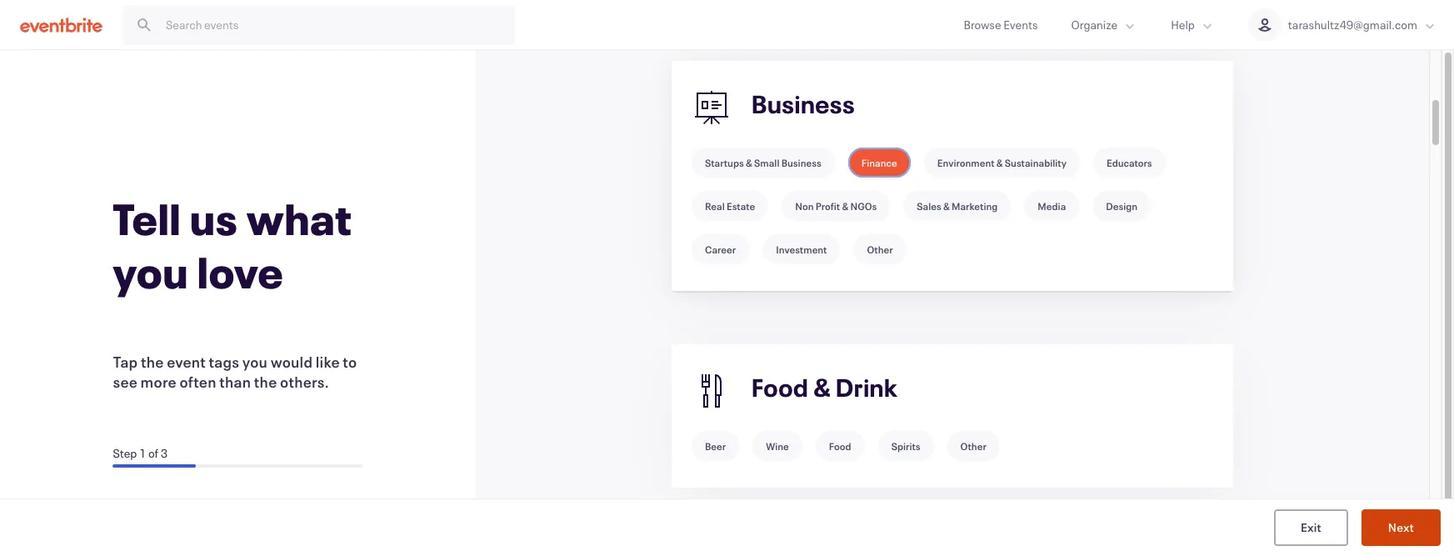 Task type: describe. For each thing, give the bounding box(es) containing it.
browse
[[964, 17, 1002, 33]]

finance button
[[849, 148, 911, 178]]

sales
[[917, 199, 942, 213]]

beer
[[705, 439, 726, 453]]

organize
[[1072, 17, 1118, 33]]

like
[[316, 352, 340, 372]]

1 horizontal spatial the
[[254, 372, 277, 392]]

business inside button
[[782, 156, 822, 169]]

tell
[[113, 190, 181, 247]]

& for food & drink
[[814, 371, 831, 404]]

educators button
[[1094, 148, 1166, 178]]

startups
[[705, 156, 744, 169]]

browse events
[[964, 17, 1038, 33]]

career button
[[692, 234, 750, 264]]

startups & small business
[[705, 156, 822, 169]]

3
[[161, 445, 168, 461]]

exit button
[[1275, 509, 1349, 546]]

food for food & drink
[[752, 371, 809, 404]]

small
[[755, 156, 780, 169]]

estate
[[727, 199, 756, 213]]

progressbar progress bar
[[113, 464, 363, 468]]

food for food
[[829, 439, 852, 453]]

& for environment & sustainability
[[997, 156, 1004, 169]]

tags
[[209, 352, 239, 372]]

than
[[219, 372, 251, 392]]

tarashultz49@gmail.com
[[1289, 17, 1418, 33]]

environment & sustainability
[[938, 156, 1067, 169]]

startups & small business button
[[692, 148, 835, 178]]

step 1 of 3
[[113, 445, 168, 461]]

wine
[[766, 439, 789, 453]]

event
[[167, 352, 206, 372]]

educators
[[1107, 156, 1153, 169]]

other for other button to the right
[[961, 439, 987, 453]]

eventbrite image
[[20, 16, 103, 33]]

& right profit
[[842, 199, 849, 213]]

you inside tell us what you love
[[113, 243, 189, 300]]

step
[[113, 445, 137, 461]]

tap the event tags you would like to see more often than the others.
[[113, 352, 357, 392]]

profit
[[816, 199, 841, 213]]

spirits
[[892, 439, 921, 453]]

investment button
[[763, 234, 841, 264]]

others.
[[280, 372, 330, 392]]

organize link
[[1055, 0, 1155, 49]]

real estate button
[[692, 191, 769, 221]]

sales & marketing
[[917, 199, 998, 213]]

environment
[[938, 156, 995, 169]]

tap
[[113, 352, 138, 372]]

browse events link
[[948, 0, 1055, 49]]

next
[[1389, 519, 1415, 535]]

finance
[[862, 156, 898, 169]]

career
[[705, 243, 736, 256]]

next button
[[1362, 509, 1442, 546]]

would
[[271, 352, 313, 372]]

0 vertical spatial business
[[752, 88, 856, 120]]

often
[[180, 372, 217, 392]]

more
[[141, 372, 177, 392]]

food & drink
[[752, 371, 898, 404]]

non profit & ngos button
[[782, 191, 891, 221]]



Task type: vqa. For each thing, say whether or not it's contained in the screenshot.
"Contact Sales" link
no



Task type: locate. For each thing, give the bounding box(es) containing it.
media button
[[1025, 191, 1080, 221]]

media
[[1038, 199, 1067, 213]]

1
[[139, 445, 146, 461]]

& for sales & marketing
[[944, 199, 950, 213]]

you inside tap the event tags you would like to see more often than the others.
[[242, 352, 268, 372]]

real estate
[[705, 199, 756, 213]]

other button down ngos
[[854, 234, 907, 264]]

food down food & drink at right bottom
[[829, 439, 852, 453]]

ngos
[[851, 199, 877, 213]]

& left small at top
[[746, 156, 753, 169]]

progressbar image
[[113, 464, 196, 468]]

non profit & ngos
[[796, 199, 877, 213]]

wine button
[[753, 431, 803, 461]]

0 horizontal spatial other button
[[854, 234, 907, 264]]

of
[[148, 445, 159, 461]]

0 vertical spatial other
[[868, 243, 894, 256]]

food
[[752, 371, 809, 404], [829, 439, 852, 453]]

1 horizontal spatial food
[[829, 439, 852, 453]]

help link
[[1155, 0, 1232, 49]]

1 horizontal spatial other button
[[948, 431, 1000, 461]]

spirits button
[[879, 431, 934, 461]]

tell us what you love
[[113, 190, 352, 300]]

& right the sales
[[944, 199, 950, 213]]

1 vertical spatial you
[[242, 352, 268, 372]]

you left us
[[113, 243, 189, 300]]

non
[[796, 199, 814, 213]]

you
[[113, 243, 189, 300], [242, 352, 268, 372]]

business
[[752, 88, 856, 120], [782, 156, 822, 169]]

food button
[[816, 431, 865, 461]]

& right environment
[[997, 156, 1004, 169]]

& for startups & small business
[[746, 156, 753, 169]]

food inside button
[[829, 439, 852, 453]]

1 vertical spatial other
[[961, 439, 987, 453]]

1 horizontal spatial other
[[961, 439, 987, 453]]

tarashultz49@gmail.com link
[[1232, 0, 1455, 49]]

1 horizontal spatial you
[[242, 352, 268, 372]]

0 vertical spatial other button
[[854, 234, 907, 264]]

business up small at top
[[752, 88, 856, 120]]

to
[[343, 352, 357, 372]]

sustainability
[[1005, 156, 1067, 169]]

0 horizontal spatial you
[[113, 243, 189, 300]]

love
[[197, 243, 284, 300]]

us
[[190, 190, 238, 247]]

help
[[1172, 17, 1196, 33]]

1 vertical spatial business
[[782, 156, 822, 169]]

0 vertical spatial you
[[113, 243, 189, 300]]

events
[[1004, 17, 1038, 33]]

the right tap
[[141, 352, 164, 372]]

environment & sustainability button
[[925, 148, 1081, 178]]

0 horizontal spatial the
[[141, 352, 164, 372]]

other
[[868, 243, 894, 256], [961, 439, 987, 453]]

0 horizontal spatial other
[[868, 243, 894, 256]]

1 vertical spatial other button
[[948, 431, 1000, 461]]

& left drink
[[814, 371, 831, 404]]

what
[[247, 190, 352, 247]]

&
[[746, 156, 753, 169], [997, 156, 1004, 169], [842, 199, 849, 213], [944, 199, 950, 213], [814, 371, 831, 404]]

design button
[[1093, 191, 1152, 221]]

design
[[1107, 199, 1138, 213]]

food up wine button at the bottom
[[752, 371, 809, 404]]

0 vertical spatial food
[[752, 371, 809, 404]]

0 horizontal spatial food
[[752, 371, 809, 404]]

business right small at top
[[782, 156, 822, 169]]

beer button
[[692, 431, 740, 461]]

1 vertical spatial food
[[829, 439, 852, 453]]

other down ngos
[[868, 243, 894, 256]]

exit
[[1302, 519, 1322, 535]]

investment
[[776, 243, 828, 256]]

see
[[113, 372, 138, 392]]

other right spirits
[[961, 439, 987, 453]]

other button right spirits
[[948, 431, 1000, 461]]

real
[[705, 199, 725, 213]]

drink
[[836, 371, 898, 404]]

the right than in the bottom of the page
[[254, 372, 277, 392]]

other button
[[854, 234, 907, 264], [948, 431, 1000, 461]]

sales & marketing button
[[904, 191, 1012, 221]]

marketing
[[952, 199, 998, 213]]

the
[[141, 352, 164, 372], [254, 372, 277, 392]]

you right tags
[[242, 352, 268, 372]]

other for the top other button
[[868, 243, 894, 256]]



